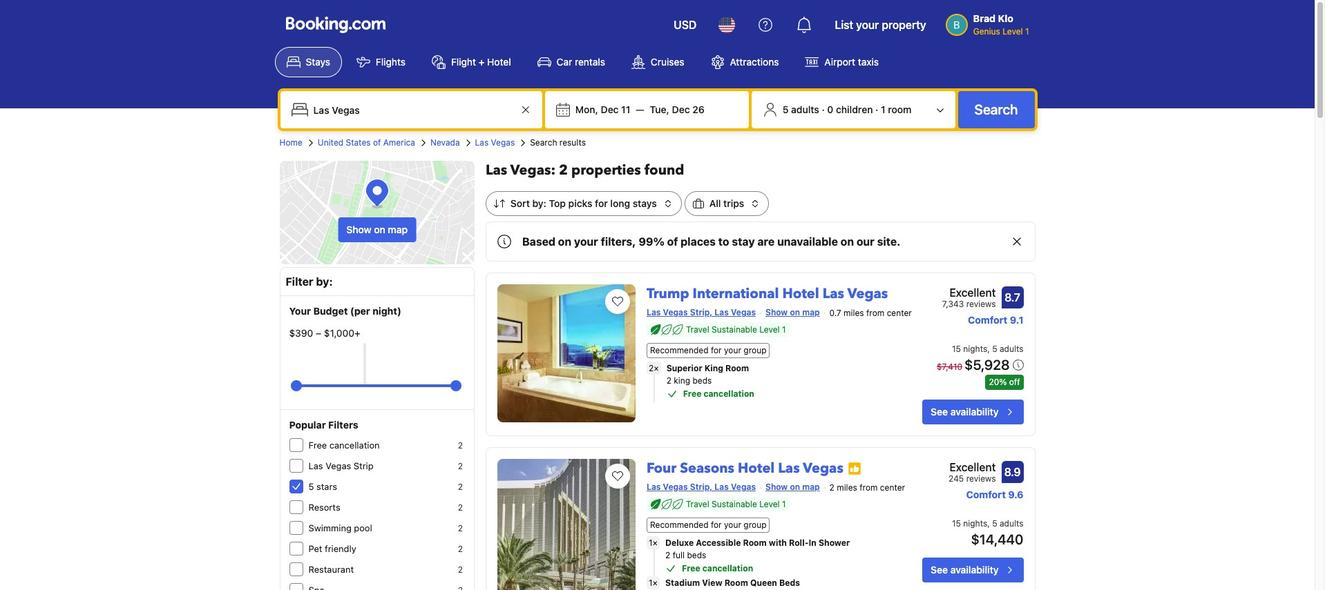 Task type: describe. For each thing, give the bounding box(es) containing it.
excellent element for 8.7
[[943, 285, 996, 301]]

vegas up stars
[[326, 461, 351, 472]]

availability for 8.9
[[951, 564, 999, 576]]

cruises link
[[620, 47, 696, 77]]

99%
[[639, 236, 665, 248]]

stay
[[732, 236, 755, 248]]

1 inside brad klo genius level 1
[[1026, 26, 1030, 37]]

vegas:
[[511, 161, 556, 180]]

trump international hotel las vegas
[[647, 285, 888, 303]]

property
[[882, 19, 927, 31]]

resorts
[[309, 502, 341, 514]]

beds
[[780, 578, 800, 589]]

trump international hotel las vegas link
[[647, 279, 888, 303]]

recommended for your group for 8.7
[[650, 345, 767, 356]]

excellent 245 reviews
[[949, 462, 996, 484]]

1 up with
[[782, 500, 786, 510]]

stays link
[[275, 47, 342, 77]]

show on map button
[[338, 218, 416, 243]]

list your property link
[[827, 8, 935, 41]]

1 vertical spatial cancellation
[[330, 440, 380, 451]]

1 vertical spatial of
[[667, 236, 678, 248]]

travel sustainable level 1 for 8.7
[[686, 325, 786, 335]]

vegas down international at right
[[731, 308, 756, 318]]

long
[[611, 198, 630, 209]]

$390
[[289, 328, 313, 339]]

$14,440
[[971, 532, 1024, 548]]

excellent element for 8.9
[[949, 460, 996, 476]]

flight
[[451, 56, 476, 68]]

all trips
[[710, 198, 745, 209]]

(per
[[350, 306, 370, 317]]

free cancellation for 8.9
[[682, 564, 754, 574]]

recommended for your group for 8.9
[[650, 520, 767, 531]]

flights link
[[345, 47, 417, 77]]

to
[[719, 236, 730, 248]]

united
[[318, 138, 344, 148]]

budget
[[313, 306, 348, 317]]

cancellation for 8.9
[[703, 564, 754, 574]]

show on map for 8.7
[[766, 308, 820, 318]]

comfort 9.6
[[967, 489, 1024, 501]]

travel for 8.9
[[686, 500, 710, 510]]

children
[[836, 104, 873, 115]]

trump international hotel las vegas image
[[498, 285, 636, 423]]

$7,410
[[937, 362, 963, 372]]

on inside button
[[374, 224, 386, 236]]

1 dec from the left
[[601, 104, 619, 115]]

stadium
[[666, 578, 700, 589]]

0.7 miles from center
[[830, 308, 912, 319]]

swimming
[[309, 523, 352, 534]]

found
[[645, 161, 685, 180]]

5 up $5,928
[[993, 344, 998, 354]]

excellent for 8.9
[[950, 462, 996, 474]]

picks
[[569, 198, 593, 209]]

show inside button
[[346, 224, 372, 236]]

vegas up vegas: at top left
[[491, 138, 515, 148]]

flights
[[376, 56, 406, 68]]

hotel for international
[[783, 285, 820, 303]]

pet friendly
[[309, 544, 356, 555]]

comfort for 8.7
[[968, 314, 1008, 326]]

based
[[522, 236, 556, 248]]

list
[[835, 19, 854, 31]]

strip, for 8.9
[[690, 482, 713, 493]]

stays
[[633, 198, 657, 209]]

scored 8.7 element
[[1002, 287, 1024, 309]]

1 left deluxe
[[649, 538, 653, 549]]

5 inside 5 adults · 0 children · 1 room dropdown button
[[783, 104, 789, 115]]

see for 8.7
[[931, 406, 948, 418]]

superior king room link
[[667, 363, 889, 375]]

sustainable for 8.7
[[712, 325, 757, 335]]

search for search
[[975, 102, 1018, 118]]

for for 8.9
[[711, 520, 722, 531]]

for for 8.7
[[711, 345, 722, 356]]

recommended for 8.9
[[650, 520, 709, 531]]

all
[[710, 198, 721, 209]]

beds for 8.9
[[687, 551, 707, 561]]

reviews for 8.7
[[967, 299, 996, 310]]

top
[[549, 198, 566, 209]]

full
[[673, 551, 685, 561]]

nights for 15 nights , 5 adults
[[964, 344, 988, 354]]

free for 8.9
[[682, 564, 701, 574]]

show for 8.9
[[766, 482, 788, 493]]

8.9
[[1005, 466, 1021, 479]]

your left "filters,"
[[574, 236, 598, 248]]

accessible
[[696, 538, 741, 549]]

room for 8.9
[[743, 538, 767, 549]]

miles for 8.9
[[837, 483, 858, 493]]

nevada
[[431, 138, 460, 148]]

deluxe accessible room with roll-in shower
[[666, 538, 850, 549]]

2 ×
[[649, 363, 659, 374]]

0
[[828, 104, 834, 115]]

from for 8.7
[[867, 308, 885, 319]]

5 adults · 0 children · 1 room button
[[757, 97, 950, 123]]

with
[[769, 538, 787, 549]]

miles for 8.7
[[844, 308, 864, 319]]

see for 8.9
[[931, 564, 948, 576]]

sort by: top picks for long stays
[[511, 198, 657, 209]]

level for 8.7
[[760, 325, 780, 335]]

mon,
[[576, 104, 599, 115]]

map for 8.7
[[803, 308, 820, 318]]

room
[[888, 104, 912, 115]]

245
[[949, 474, 964, 484]]

deluxe
[[666, 538, 694, 549]]

restaurant
[[309, 565, 354, 576]]

map inside button
[[388, 224, 408, 236]]

9.1
[[1010, 314, 1024, 326]]

see availability link for 8.7
[[923, 400, 1024, 425]]

—
[[636, 104, 645, 115]]

travel sustainable level 1 for 8.9
[[686, 500, 786, 510]]

night)
[[373, 306, 401, 317]]

vegas down four seasons hotel las vegas
[[731, 482, 756, 493]]

mon, dec 11 button
[[570, 97, 636, 122]]

show for 8.7
[[766, 308, 788, 318]]

2 vertical spatial ×
[[653, 578, 658, 589]]

8.7
[[1005, 292, 1021, 304]]

in
[[809, 538, 817, 549]]

level for 8.9
[[760, 500, 780, 510]]

see availability for 8.9
[[931, 564, 999, 576]]

free cancellation for 8.7
[[683, 389, 755, 399]]

show on map inside button
[[346, 224, 408, 236]]

king
[[705, 363, 724, 374]]

superior
[[667, 363, 703, 374]]

results
[[560, 138, 586, 148]]

15 nights , 5 adults $14,440
[[952, 519, 1024, 548]]

flight + hotel link
[[420, 47, 523, 77]]

view
[[702, 578, 723, 589]]

are
[[758, 236, 775, 248]]

7,343
[[943, 299, 964, 310]]

1 · from the left
[[822, 104, 825, 115]]

scored 8.9 element
[[1002, 462, 1024, 484]]

home link
[[280, 137, 303, 149]]

15 for 15 nights , 5 adults $14,440
[[952, 519, 961, 529]]

by: for sort
[[533, 198, 547, 209]]

america
[[383, 138, 415, 148]]

usd
[[674, 19, 697, 31]]

popular
[[289, 420, 326, 431]]

off
[[1010, 377, 1021, 388]]

vegas down four
[[663, 482, 688, 493]]

free for 8.7
[[683, 389, 702, 399]]

states
[[346, 138, 371, 148]]



Task type: locate. For each thing, give the bounding box(es) containing it.
2 vertical spatial adults
[[1000, 519, 1024, 529]]

center for 8.9
[[880, 483, 906, 493]]

1 vertical spatial by:
[[316, 276, 333, 288]]

las vegas strip, las vegas for 8.7
[[647, 308, 756, 318]]

united states of america
[[318, 138, 415, 148]]

15 up $7,410
[[952, 344, 961, 354]]

recommended up superior
[[650, 345, 709, 356]]

travel down seasons at the bottom right of page
[[686, 500, 710, 510]]

sustainable down international at right
[[712, 325, 757, 335]]

0 vertical spatial center
[[887, 308, 912, 319]]

0 vertical spatial availability
[[951, 406, 999, 418]]

0 vertical spatial excellent element
[[943, 285, 996, 301]]

× left deluxe
[[653, 538, 658, 549]]

1 vertical spatial see availability
[[931, 564, 999, 576]]

level up with
[[760, 500, 780, 510]]

0 vertical spatial nights
[[964, 344, 988, 354]]

1 availability from the top
[[951, 406, 999, 418]]

1 travel sustainable level 1 from the top
[[686, 325, 786, 335]]

tue, dec 26 button
[[645, 97, 710, 122]]

5 inside "15 nights , 5 adults $14,440"
[[993, 519, 998, 529]]

2 vertical spatial cancellation
[[703, 564, 754, 574]]

0 vertical spatial free cancellation
[[683, 389, 755, 399]]

cruises
[[651, 56, 685, 68]]

group
[[296, 375, 456, 397]]

all trips button
[[685, 191, 770, 216]]

0 vertical spatial show on map
[[346, 224, 408, 236]]

excellent element
[[943, 285, 996, 301], [949, 460, 996, 476]]

places
[[681, 236, 716, 248]]

recommended for your group up superior king room in the bottom of the page
[[650, 345, 767, 356]]

beds for 8.7
[[693, 376, 712, 386]]

· left 0
[[822, 104, 825, 115]]

las vegas strip
[[309, 461, 374, 472]]

2 king beds
[[667, 376, 712, 386]]

1 vertical spatial recommended for your group
[[650, 520, 767, 531]]

1 vertical spatial availability
[[951, 564, 999, 576]]

recommended for 8.7
[[650, 345, 709, 356]]

stadium view room queen beds
[[666, 578, 800, 589]]

2 vertical spatial free
[[682, 564, 701, 574]]

0 vertical spatial group
[[744, 345, 767, 356]]

search results updated. las vegas: 2 properties found. applied filters: 5 stars, spa. element
[[486, 161, 1036, 180]]

26
[[693, 104, 705, 115]]

las vegas strip, las vegas for 8.9
[[647, 482, 756, 493]]

2 , from the top
[[988, 519, 990, 529]]

× for 8.9
[[653, 538, 658, 549]]

· right children
[[876, 104, 879, 115]]

× left superior
[[654, 363, 659, 374]]

free down 2 king beds
[[683, 389, 702, 399]]

see availability link
[[923, 400, 1024, 425], [923, 558, 1024, 583]]

1 vertical spatial nights
[[964, 519, 988, 529]]

nevada link
[[431, 137, 460, 149]]

car
[[557, 56, 572, 68]]

group
[[744, 345, 767, 356], [744, 520, 767, 531]]

2 1 × from the top
[[649, 578, 658, 589]]

this property is part of our preferred partner program. it's committed to providing excellent service and good value. it'll pay us a higher commission if you make a booking. image
[[848, 463, 862, 477], [848, 463, 862, 477]]

2 group from the top
[[744, 520, 767, 531]]

1 left the stadium
[[649, 578, 653, 589]]

adults for 15 nights , 5 adults
[[1000, 344, 1024, 354]]

sustainable for 8.9
[[712, 500, 757, 510]]

hotel down the unavailable
[[783, 285, 820, 303]]

site.
[[878, 236, 901, 248]]

1 sustainable from the top
[[712, 325, 757, 335]]

availability down $14,440 on the bottom right of page
[[951, 564, 999, 576]]

1 vertical spatial ×
[[653, 538, 658, 549]]

comfort up 15 nights , 5 adults
[[968, 314, 1008, 326]]

hotel inside trump international hotel las vegas 'link'
[[783, 285, 820, 303]]

1 vertical spatial las vegas strip, las vegas
[[647, 482, 756, 493]]

1 vertical spatial beds
[[687, 551, 707, 561]]

0 vertical spatial for
[[595, 198, 608, 209]]

airport
[[825, 56, 856, 68]]

0 vertical spatial beds
[[693, 376, 712, 386]]

2
[[559, 161, 568, 180], [649, 363, 654, 374], [667, 376, 672, 386], [458, 441, 463, 451], [458, 462, 463, 472], [458, 482, 463, 493], [830, 483, 835, 493], [458, 503, 463, 514], [458, 524, 463, 534], [458, 545, 463, 555], [666, 551, 671, 561], [458, 565, 463, 576]]

adults for 15 nights , 5 adults $14,440
[[1000, 519, 1024, 529]]

room inside stadium view room queen beds link
[[725, 578, 748, 589]]

free down 2 full beds
[[682, 564, 701, 574]]

, for 15 nights , 5 adults $14,440
[[988, 519, 990, 529]]

your
[[289, 306, 311, 317]]

, for 15 nights , 5 adults
[[988, 344, 990, 354]]

1 vertical spatial recommended
[[650, 520, 709, 531]]

for left long
[[595, 198, 608, 209]]

miles right 0.7
[[844, 308, 864, 319]]

room right king
[[726, 363, 749, 374]]

for up accessible
[[711, 520, 722, 531]]

2 las vegas strip, las vegas from the top
[[647, 482, 756, 493]]

15 nights , 5 adults
[[952, 344, 1024, 354]]

roll-
[[789, 538, 809, 549]]

0 vertical spatial hotel
[[487, 56, 511, 68]]

0 vertical spatial ×
[[654, 363, 659, 374]]

search
[[975, 102, 1018, 118], [530, 138, 557, 148]]

1 right the genius
[[1026, 26, 1030, 37]]

group for 8.7
[[744, 345, 767, 356]]

1 vertical spatial reviews
[[967, 474, 996, 484]]

popular filters
[[289, 420, 358, 431]]

free cancellation up the view at the right bottom of the page
[[682, 564, 754, 574]]

excellent element up comfort 9.1 at the bottom right of page
[[943, 285, 996, 301]]

1 see from the top
[[931, 406, 948, 418]]

1 vertical spatial see
[[931, 564, 948, 576]]

hotel for +
[[487, 56, 511, 68]]

beds
[[693, 376, 712, 386], [687, 551, 707, 561]]

1 horizontal spatial dec
[[672, 104, 690, 115]]

search inside button
[[975, 102, 1018, 118]]

excellent up "comfort 9.6"
[[950, 462, 996, 474]]

klo
[[998, 12, 1014, 24]]

0 vertical spatial excellent
[[950, 287, 996, 299]]

15 inside "15 nights , 5 adults $14,440"
[[952, 519, 961, 529]]

trips
[[724, 198, 745, 209]]

travel sustainable level 1 down four seasons hotel las vegas
[[686, 500, 786, 510]]

see availability down "15 nights , 5 adults $14,440"
[[931, 564, 999, 576]]

0.7
[[830, 308, 842, 319]]

beds right full
[[687, 551, 707, 561]]

king
[[674, 376, 691, 386]]

0 vertical spatial of
[[373, 138, 381, 148]]

2 availability from the top
[[951, 564, 999, 576]]

availability for 8.7
[[951, 406, 999, 418]]

2 vertical spatial room
[[725, 578, 748, 589]]

strip, for 8.7
[[690, 308, 713, 318]]

excellent inside excellent 245 reviews
[[950, 462, 996, 474]]

taxis
[[858, 56, 879, 68]]

brad
[[974, 12, 996, 24]]

1 vertical spatial for
[[711, 345, 722, 356]]

1 excellent from the top
[[950, 287, 996, 299]]

stays
[[306, 56, 330, 68]]

2 vertical spatial hotel
[[738, 460, 775, 478]]

your up superior king room in the bottom of the page
[[724, 345, 742, 356]]

, up $5,928
[[988, 344, 990, 354]]

1 vertical spatial ,
[[988, 519, 990, 529]]

for up king
[[711, 345, 722, 356]]

pool
[[354, 523, 372, 534]]

0 vertical spatial map
[[388, 224, 408, 236]]

1 vertical spatial group
[[744, 520, 767, 531]]

1 vertical spatial miles
[[837, 483, 858, 493]]

filters,
[[601, 236, 636, 248]]

1 reviews from the top
[[967, 299, 996, 310]]

attractions
[[730, 56, 779, 68]]

center left 245 at the bottom right of page
[[880, 483, 906, 493]]

attractions link
[[699, 47, 791, 77]]

hotel inside flight + hotel link
[[487, 56, 511, 68]]

1 15 from the top
[[952, 344, 961, 354]]

1 vertical spatial search
[[530, 138, 557, 148]]

1 vertical spatial level
[[760, 325, 780, 335]]

2 vertical spatial map
[[803, 482, 820, 493]]

your right list
[[857, 19, 879, 31]]

$5,928
[[965, 357, 1010, 373]]

1 , from the top
[[988, 344, 990, 354]]

× left the stadium
[[653, 578, 658, 589]]

brad klo genius level 1
[[974, 12, 1030, 37]]

1 1 × from the top
[[649, 538, 658, 549]]

group up superior king room link
[[744, 345, 767, 356]]

1 vertical spatial see availability link
[[923, 558, 1024, 583]]

1 vertical spatial 15
[[952, 519, 961, 529]]

availability down 20%
[[951, 406, 999, 418]]

0 vertical spatial ,
[[988, 344, 990, 354]]

1 inside dropdown button
[[881, 104, 886, 115]]

, inside "15 nights , 5 adults $14,440"
[[988, 519, 990, 529]]

see availability for 8.7
[[931, 406, 999, 418]]

0 vertical spatial adults
[[791, 104, 820, 115]]

0 horizontal spatial by:
[[316, 276, 333, 288]]

0 vertical spatial reviews
[[967, 299, 996, 310]]

based on your filters, 99% of places to stay are unavailable on our site.
[[522, 236, 901, 248]]

nights inside "15 nights , 5 adults $14,440"
[[964, 519, 988, 529]]

1 vertical spatial 1 ×
[[649, 578, 658, 589]]

recommended
[[650, 345, 709, 356], [650, 520, 709, 531]]

recommended for your group up accessible
[[650, 520, 767, 531]]

room inside superior king room link
[[726, 363, 749, 374]]

group up deluxe accessible room with roll-in shower
[[744, 520, 767, 531]]

for
[[595, 198, 608, 209], [711, 345, 722, 356], [711, 520, 722, 531]]

your budget (per night)
[[289, 306, 401, 317]]

1 nights from the top
[[964, 344, 988, 354]]

0 vertical spatial 1 ×
[[649, 538, 658, 549]]

0 vertical spatial sustainable
[[712, 325, 757, 335]]

2 see availability link from the top
[[923, 558, 1024, 583]]

by: right filter
[[316, 276, 333, 288]]

tue,
[[650, 104, 670, 115]]

cancellation
[[704, 389, 755, 399], [330, 440, 380, 451], [703, 564, 754, 574]]

four seasons hotel las vegas
[[647, 460, 844, 478]]

dec left 26
[[672, 104, 690, 115]]

1 see availability link from the top
[[923, 400, 1024, 425]]

hotel right +
[[487, 56, 511, 68]]

las vegas strip, las vegas down trump
[[647, 308, 756, 318]]

0 horizontal spatial ·
[[822, 104, 825, 115]]

1 vertical spatial free
[[309, 440, 327, 451]]

four
[[647, 460, 677, 478]]

0 vertical spatial see
[[931, 406, 948, 418]]

beds down superior king room in the bottom of the page
[[693, 376, 712, 386]]

hotel right seasons at the bottom right of page
[[738, 460, 775, 478]]

nights up $14,440 on the bottom right of page
[[964, 519, 988, 529]]

2 strip, from the top
[[690, 482, 713, 493]]

0 vertical spatial room
[[726, 363, 749, 374]]

0 vertical spatial comfort
[[968, 314, 1008, 326]]

room inside deluxe accessible room with roll-in shower link
[[743, 538, 767, 549]]

2 vertical spatial level
[[760, 500, 780, 510]]

1 strip, from the top
[[690, 308, 713, 318]]

vegas inside 'link'
[[848, 285, 888, 303]]

0 vertical spatial recommended for your group
[[650, 345, 767, 356]]

1 vertical spatial sustainable
[[712, 500, 757, 510]]

dec
[[601, 104, 619, 115], [672, 104, 690, 115]]

1 vertical spatial from
[[860, 483, 878, 493]]

2 full beds
[[666, 551, 707, 561]]

reviews inside the excellent 7,343 reviews
[[967, 299, 996, 310]]

recommended up deluxe
[[650, 520, 709, 531]]

adults up $14,440 on the bottom right of page
[[1000, 519, 1024, 529]]

strip
[[354, 461, 374, 472]]

by: left top
[[533, 198, 547, 209]]

adults inside 5 adults · 0 children · 1 room dropdown button
[[791, 104, 820, 115]]

2 reviews from the top
[[967, 474, 996, 484]]

1 vertical spatial show on map
[[766, 308, 820, 318]]

1 left room on the right top of page
[[881, 104, 886, 115]]

0 horizontal spatial hotel
[[487, 56, 511, 68]]

adults inside "15 nights , 5 adults $14,440"
[[1000, 519, 1024, 529]]

0 horizontal spatial search
[[530, 138, 557, 148]]

unavailable
[[778, 236, 838, 248]]

of right 99% on the top of page
[[667, 236, 678, 248]]

1 × left deluxe
[[649, 538, 658, 549]]

vegas up the 2 miles from center
[[803, 460, 844, 478]]

sustainable down four seasons hotel las vegas
[[712, 500, 757, 510]]

search for search results
[[530, 138, 557, 148]]

your account menu brad klo genius level 1 element
[[946, 6, 1035, 38]]

0 vertical spatial see availability
[[931, 406, 999, 418]]

1 recommended for your group from the top
[[650, 345, 767, 356]]

travel for 8.7
[[686, 325, 710, 335]]

group for 8.9
[[744, 520, 767, 531]]

2 · from the left
[[876, 104, 879, 115]]

your up accessible
[[724, 520, 742, 531]]

1 horizontal spatial ·
[[876, 104, 879, 115]]

1 vertical spatial free cancellation
[[309, 440, 380, 451]]

1 down the trump international hotel las vegas
[[782, 325, 786, 335]]

15 down 245 at the bottom right of page
[[952, 519, 961, 529]]

2 vertical spatial show on map
[[766, 482, 820, 493]]

1 las vegas strip, las vegas from the top
[[647, 308, 756, 318]]

0 vertical spatial see availability link
[[923, 400, 1024, 425]]

filter by:
[[286, 276, 333, 288]]

1 horizontal spatial of
[[667, 236, 678, 248]]

5 left 0
[[783, 104, 789, 115]]

excellent inside the excellent 7,343 reviews
[[950, 287, 996, 299]]

strip, down seasons at the bottom right of page
[[690, 482, 713, 493]]

by:
[[533, 198, 547, 209], [316, 276, 333, 288]]

four seasons hotel las vegas image
[[498, 460, 636, 591]]

hotel for seasons
[[738, 460, 775, 478]]

map for 8.9
[[803, 482, 820, 493]]

1 vertical spatial room
[[743, 538, 767, 549]]

level
[[1003, 26, 1023, 37], [760, 325, 780, 335], [760, 500, 780, 510]]

by: for filter
[[316, 276, 333, 288]]

comfort
[[968, 314, 1008, 326], [967, 489, 1006, 501]]

excellent up comfort 9.1 at the bottom right of page
[[950, 287, 996, 299]]

5 left stars
[[309, 482, 314, 493]]

las vegas strip, las vegas down seasons at the bottom right of page
[[647, 482, 756, 493]]

0 vertical spatial travel
[[686, 325, 710, 335]]

comfort for 8.9
[[967, 489, 1006, 501]]

2 vertical spatial free cancellation
[[682, 564, 754, 574]]

excellent element up "comfort 9.6"
[[949, 460, 996, 476]]

las inside 'link'
[[823, 285, 845, 303]]

, up $14,440 on the bottom right of page
[[988, 519, 990, 529]]

0 vertical spatial cancellation
[[704, 389, 755, 399]]

miles up shower
[[837, 483, 858, 493]]

excellent
[[950, 287, 996, 299], [950, 462, 996, 474]]

0 vertical spatial by:
[[533, 198, 547, 209]]

reviews up comfort 9.1 at the bottom right of page
[[967, 299, 996, 310]]

level inside brad klo genius level 1
[[1003, 26, 1023, 37]]

show on map
[[346, 224, 408, 236], [766, 308, 820, 318], [766, 482, 820, 493]]

see availability down 20%
[[931, 406, 999, 418]]

0 vertical spatial search
[[975, 102, 1018, 118]]

center for 8.7
[[887, 308, 912, 319]]

comfort 9.1
[[968, 314, 1024, 326]]

usd button
[[666, 8, 705, 41]]

adults up $5,928
[[1000, 344, 1024, 354]]

2 see from the top
[[931, 564, 948, 576]]

2 nights from the top
[[964, 519, 988, 529]]

15
[[952, 344, 961, 354], [952, 519, 961, 529]]

1 vertical spatial travel
[[686, 500, 710, 510]]

airport taxis
[[825, 56, 879, 68]]

2 see availability from the top
[[931, 564, 999, 576]]

show
[[346, 224, 372, 236], [766, 308, 788, 318], [766, 482, 788, 493]]

shower
[[819, 538, 850, 549]]

room left with
[[743, 538, 767, 549]]

on
[[374, 224, 386, 236], [558, 236, 572, 248], [841, 236, 854, 248], [790, 308, 800, 318], [790, 482, 800, 493]]

1 group from the top
[[744, 345, 767, 356]]

2 recommended for your group from the top
[[650, 520, 767, 531]]

level down the trump international hotel las vegas
[[760, 325, 780, 335]]

deluxe accessible room with roll-in shower link
[[666, 538, 889, 550]]

center left 7,343
[[887, 308, 912, 319]]

cancellation for 8.7
[[704, 389, 755, 399]]

nights for 15 nights , 5 adults $14,440
[[964, 519, 988, 529]]

0 vertical spatial free
[[683, 389, 702, 399]]

1 vertical spatial travel sustainable level 1
[[686, 500, 786, 510]]

·
[[822, 104, 825, 115], [876, 104, 879, 115]]

1 horizontal spatial by:
[[533, 198, 547, 209]]

free down popular filters
[[309, 440, 327, 451]]

hotel inside four seasons hotel las vegas link
[[738, 460, 775, 478]]

swimming pool
[[309, 523, 372, 534]]

0 horizontal spatial of
[[373, 138, 381, 148]]

cancellation up stadium view room queen beds on the right
[[703, 564, 754, 574]]

booking.com image
[[286, 17, 385, 33]]

0 vertical spatial recommended
[[650, 345, 709, 356]]

strip, down international at right
[[690, 308, 713, 318]]

cancellation up strip at left
[[330, 440, 380, 451]]

2 vertical spatial show
[[766, 482, 788, 493]]

1 × left the stadium
[[649, 578, 658, 589]]

see availability link down $14,440 on the bottom right of page
[[923, 558, 1024, 583]]

1 travel from the top
[[686, 325, 710, 335]]

1 horizontal spatial hotel
[[738, 460, 775, 478]]

2 recommended from the top
[[650, 520, 709, 531]]

2 sustainable from the top
[[712, 500, 757, 510]]

2 dec from the left
[[672, 104, 690, 115]]

15 for 15 nights , 5 adults
[[952, 344, 961, 354]]

cancellation down king
[[704, 389, 755, 399]]

las vegas link
[[475, 137, 515, 149]]

0 vertical spatial travel sustainable level 1
[[686, 325, 786, 335]]

1 recommended from the top
[[650, 345, 709, 356]]

$390 – $1,000+
[[289, 328, 361, 339]]

0 vertical spatial strip,
[[690, 308, 713, 318]]

vegas down trump
[[663, 308, 688, 318]]

1 vertical spatial strip,
[[690, 482, 713, 493]]

× for 8.7
[[654, 363, 659, 374]]

Where are you going? field
[[308, 97, 518, 122]]

travel up superior king room in the bottom of the page
[[686, 325, 710, 335]]

0 vertical spatial from
[[867, 308, 885, 319]]

dec left 11
[[601, 104, 619, 115]]

from for 8.9
[[860, 483, 878, 493]]

level down klo on the right of page
[[1003, 26, 1023, 37]]

2 15 from the top
[[952, 519, 961, 529]]

show on map for 8.9
[[766, 482, 820, 493]]

travel sustainable level 1 down international at right
[[686, 325, 786, 335]]

see availability link for 8.9
[[923, 558, 1024, 583]]

2 excellent from the top
[[950, 462, 996, 474]]

las vegas
[[475, 138, 515, 148]]

free cancellation down filters on the left bottom of page
[[309, 440, 380, 451]]

excellent for 8.7
[[950, 287, 996, 299]]

0 vertical spatial level
[[1003, 26, 1023, 37]]

1 see availability from the top
[[931, 406, 999, 418]]

reviews for 8.9
[[967, 474, 996, 484]]

1 vertical spatial hotel
[[783, 285, 820, 303]]

0 vertical spatial show
[[346, 224, 372, 236]]

0 vertical spatial las vegas strip, las vegas
[[647, 308, 756, 318]]

2 travel from the top
[[686, 500, 710, 510]]

1 vertical spatial show
[[766, 308, 788, 318]]

1 vertical spatial excellent element
[[949, 460, 996, 476]]

1 horizontal spatial search
[[975, 102, 1018, 118]]

1 ×
[[649, 538, 658, 549], [649, 578, 658, 589]]

filters
[[328, 420, 358, 431]]

vegas up 0.7 miles from center
[[848, 285, 888, 303]]

1 vertical spatial adults
[[1000, 344, 1024, 354]]

flight + hotel
[[451, 56, 511, 68]]

room right the view at the right bottom of the page
[[725, 578, 748, 589]]

0 vertical spatial miles
[[844, 308, 864, 319]]

list your property
[[835, 19, 927, 31]]

adults left 0
[[791, 104, 820, 115]]

0 horizontal spatial dec
[[601, 104, 619, 115]]

2 horizontal spatial hotel
[[783, 285, 820, 303]]

nights
[[964, 344, 988, 354], [964, 519, 988, 529]]

see availability link down 20%
[[923, 400, 1024, 425]]

adults
[[791, 104, 820, 115], [1000, 344, 1024, 354], [1000, 519, 1024, 529]]

,
[[988, 344, 990, 354], [988, 519, 990, 529]]

of right states
[[373, 138, 381, 148]]

mon, dec 11 — tue, dec 26
[[576, 104, 705, 115]]

1 vertical spatial excellent
[[950, 462, 996, 474]]

united states of america link
[[318, 137, 415, 149]]

reviews inside excellent 245 reviews
[[967, 474, 996, 484]]

trump
[[647, 285, 689, 303]]

comfort down excellent 245 reviews
[[967, 489, 1006, 501]]

5 up $14,440 on the bottom right of page
[[993, 519, 998, 529]]

×
[[654, 363, 659, 374], [653, 538, 658, 549], [653, 578, 658, 589]]

0 vertical spatial 15
[[952, 344, 961, 354]]

reviews up "comfort 9.6"
[[967, 474, 996, 484]]

2 travel sustainable level 1 from the top
[[686, 500, 786, 510]]

room for 8.7
[[726, 363, 749, 374]]

1 vertical spatial center
[[880, 483, 906, 493]]

nights up $5,928
[[964, 344, 988, 354]]

superior king room
[[667, 363, 749, 374]]



Task type: vqa. For each thing, say whether or not it's contained in the screenshot.
Invoice
no



